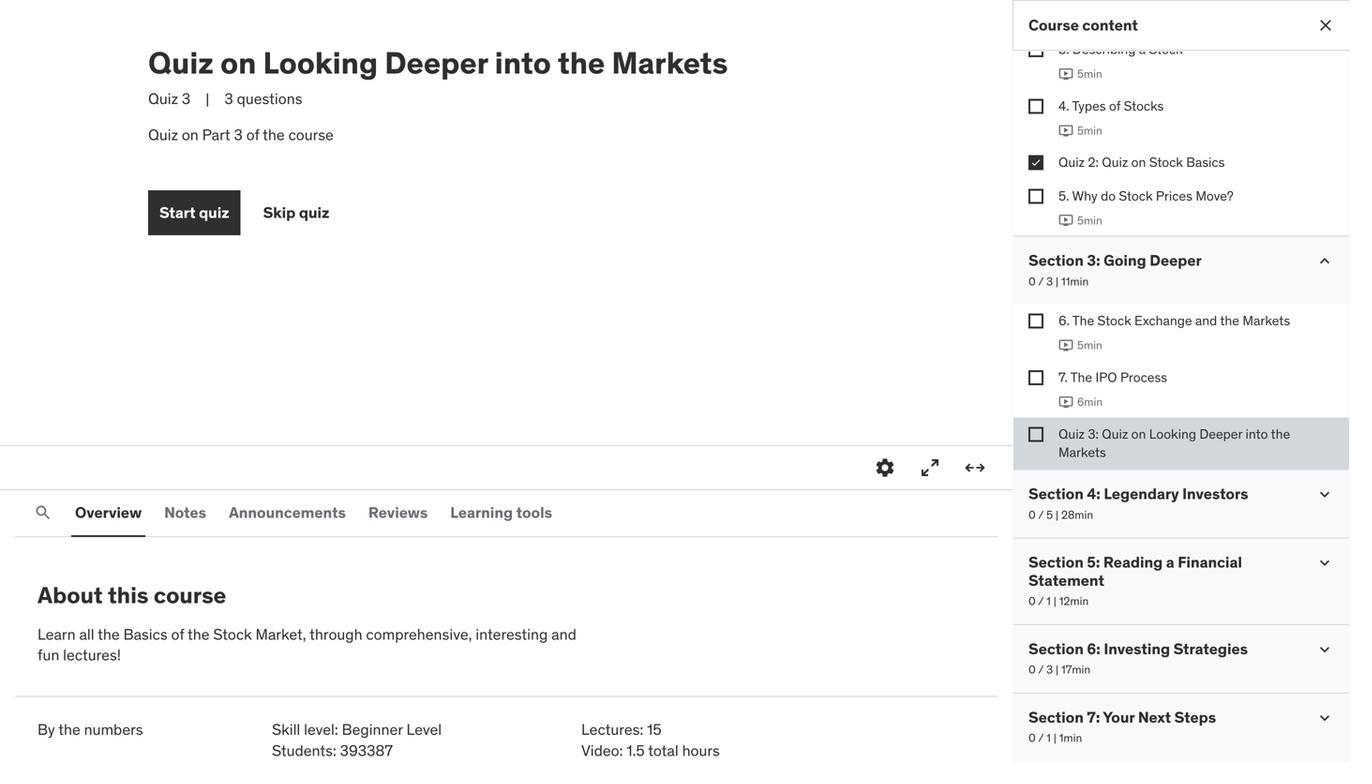 Task type: describe. For each thing, give the bounding box(es) containing it.
/ for section 4: legendary investors
[[1039, 508, 1044, 522]]

all
[[79, 625, 94, 644]]

quiz 3: quiz on looking deeper into the markets
[[1059, 426, 1291, 461]]

on left the part
[[182, 125, 199, 144]]

statement
[[1029, 571, 1105, 590]]

types
[[1072, 97, 1106, 114]]

stock right the do
[[1119, 187, 1153, 204]]

questions
[[237, 89, 303, 108]]

28min
[[1062, 508, 1094, 522]]

the for 6.
[[1073, 312, 1095, 329]]

5min for the
[[1078, 338, 1103, 353]]

next
[[1139, 708, 1172, 727]]

basics inside learn all the basics of the stock market, through comprehensive, interesting and fun lectures!
[[123, 625, 168, 644]]

investors
[[1183, 485, 1249, 504]]

close course content sidebar image
[[1317, 16, 1336, 35]]

/ for section 6: investing strategies
[[1039, 663, 1044, 677]]

stocks
[[1124, 97, 1164, 114]]

lectures:
[[582, 720, 644, 740]]

comprehensive,
[[366, 625, 472, 644]]

| inside section 7: your next steps 0 / 1 | 1min
[[1054, 731, 1057, 746]]

do
[[1101, 187, 1116, 204]]

skip
[[263, 203, 296, 222]]

describing
[[1073, 41, 1136, 58]]

tools
[[516, 503, 552, 522]]

play types of stocks image
[[1059, 123, 1074, 138]]

xsmall image for 7. the ipo process
[[1029, 371, 1044, 386]]

legendary
[[1104, 485, 1180, 504]]

start quiz
[[159, 203, 229, 222]]

1.5
[[627, 741, 645, 761]]

course
[[1029, 15, 1079, 35]]

lectures: 15 video: 1.5 total hours
[[582, 720, 720, 761]]

3. describing a stock
[[1059, 41, 1183, 58]]

| inside section 5: reading a financial statement 0 / 1 | 12min
[[1054, 594, 1057, 609]]

exchange
[[1135, 312, 1193, 329]]

0 vertical spatial into
[[495, 44, 551, 82]]

settings image
[[874, 457, 897, 479]]

ipo
[[1096, 369, 1118, 386]]

by
[[38, 720, 55, 740]]

2 xsmall image from the top
[[1029, 155, 1044, 170]]

section 6: investing strategies button
[[1029, 639, 1248, 659]]

5min for why
[[1078, 213, 1103, 228]]

numbers
[[84, 720, 143, 740]]

xsmall image for 3. describing a stock
[[1029, 42, 1044, 57]]

0 for section 6: investing strategies
[[1029, 663, 1036, 677]]

quiz 3
[[148, 89, 191, 108]]

section 5: reading a financial statement 0 / 1 | 12min
[[1029, 553, 1243, 609]]

5min for types
[[1078, 123, 1103, 138]]

learn
[[38, 625, 76, 644]]

quiz on part 3 of the course
[[148, 125, 334, 144]]

content
[[1083, 15, 1139, 35]]

small image for section 3: going deeper
[[1316, 252, 1335, 271]]

interesting
[[476, 625, 548, 644]]

search image
[[34, 504, 53, 522]]

3 inside section 3: going deeper 0 / 3 | 11min
[[1047, 274, 1053, 289]]

/ inside section 5: reading a financial statement 0 / 1 | 12min
[[1039, 594, 1044, 609]]

beginner
[[342, 720, 403, 740]]

3.
[[1059, 41, 1070, 58]]

on inside quiz 3: quiz on looking deeper into the markets
[[1132, 426, 1147, 443]]

financial
[[1178, 553, 1243, 572]]

video:
[[582, 741, 623, 761]]

section 4: legendary investors 0 / 5 | 28min
[[1029, 485, 1249, 522]]

learn all the basics of the stock market, through comprehensive, interesting and fun lectures!
[[38, 625, 577, 665]]

small image for section 6: investing strategies
[[1316, 640, 1335, 659]]

move?
[[1196, 187, 1234, 204]]

5. why do stock prices move?
[[1059, 187, 1234, 204]]

section 3: going deeper 0 / 3 | 11min
[[1029, 251, 1202, 289]]

learning tools button
[[447, 491, 556, 536]]

this
[[108, 582, 149, 610]]

0 for section 4: legendary investors
[[1029, 508, 1036, 522]]

quiz 2: quiz on stock basics
[[1059, 154, 1225, 171]]

a inside section 5: reading a financial statement 0 / 1 | 12min
[[1167, 553, 1175, 572]]

sidebar element
[[1013, 0, 1351, 763]]

announcements
[[229, 503, 346, 522]]

strategies
[[1174, 639, 1248, 659]]

393387
[[340, 741, 393, 761]]

reading
[[1104, 553, 1163, 572]]

market,
[[256, 625, 306, 644]]

section 4: legendary investors button
[[1029, 485, 1249, 504]]

quiz for skip quiz
[[299, 203, 330, 222]]

expanded view image
[[964, 457, 987, 479]]

total
[[648, 741, 679, 761]]

deeper inside quiz 3: quiz on looking deeper into the markets
[[1200, 426, 1243, 443]]

markets for quiz on looking deeper into the markets
[[612, 44, 728, 82]]

investing
[[1104, 639, 1171, 659]]

small image for section 4: legendary investors
[[1316, 485, 1335, 504]]

6:
[[1087, 639, 1101, 659]]

play the stock exchange and the markets image
[[1059, 338, 1074, 353]]

| up the part
[[206, 89, 210, 108]]

3: for quiz
[[1088, 426, 1099, 443]]

lectures!
[[63, 646, 121, 665]]

learning
[[450, 503, 513, 522]]

section 7: your next steps button
[[1029, 708, 1217, 727]]

5:
[[1087, 553, 1101, 572]]

markets for 6. the stock exchange and the markets
[[1243, 312, 1291, 329]]

2:
[[1088, 154, 1099, 171]]

play the ipo process image
[[1059, 395, 1074, 410]]

5.
[[1059, 187, 1070, 204]]

steps
[[1175, 708, 1217, 727]]

and inside sidebar element
[[1196, 312, 1218, 329]]

section 6: investing strategies 0 / 3 | 17min
[[1029, 639, 1248, 677]]

section 3: going deeper button
[[1029, 251, 1202, 270]]

stock up the prices
[[1150, 154, 1184, 171]]

15
[[647, 720, 662, 740]]

why
[[1073, 187, 1098, 204]]

1min
[[1060, 731, 1083, 746]]

about this course
[[38, 582, 226, 610]]

reviews
[[369, 503, 428, 522]]

looking inside quiz 3: quiz on looking deeper into the markets
[[1150, 426, 1197, 443]]

4.
[[1059, 97, 1070, 114]]



Task type: locate. For each thing, give the bounding box(es) containing it.
deeper
[[385, 44, 488, 82], [1150, 251, 1202, 270], [1200, 426, 1243, 443]]

skill level: beginner level students: 393387
[[272, 720, 442, 761]]

section for section 7: your next steps
[[1029, 708, 1084, 727]]

| inside section 4: legendary investors 0 / 5 | 28min
[[1056, 508, 1059, 522]]

course content
[[1029, 15, 1139, 35]]

1 vertical spatial 1
[[1047, 731, 1051, 746]]

0 vertical spatial small image
[[1316, 252, 1335, 271]]

section inside section 5: reading a financial statement 0 / 1 | 12min
[[1029, 553, 1084, 572]]

quiz down quiz 3
[[148, 125, 178, 144]]

0 for section 3: going deeper
[[1029, 274, 1036, 289]]

1 vertical spatial markets
[[1243, 312, 1291, 329]]

3 5min from the top
[[1078, 213, 1103, 228]]

2 section from the top
[[1029, 485, 1084, 504]]

notes
[[164, 503, 206, 522]]

0 inside section 4: legendary investors 0 / 5 | 28min
[[1029, 508, 1036, 522]]

1 horizontal spatial markets
[[1059, 444, 1107, 461]]

2 small image from the top
[[1316, 485, 1335, 504]]

deeper inside section 3: going deeper 0 / 3 | 11min
[[1150, 251, 1202, 270]]

1 small image from the top
[[1316, 252, 1335, 271]]

| right 5
[[1056, 508, 1059, 522]]

/ inside section 7: your next steps 0 / 1 | 1min
[[1039, 731, 1044, 746]]

quiz left '2:'
[[1059, 154, 1085, 171]]

0 vertical spatial markets
[[612, 44, 728, 82]]

0 vertical spatial deeper
[[385, 44, 488, 82]]

4 xsmall image from the top
[[1029, 427, 1044, 442]]

0 vertical spatial 3:
[[1087, 251, 1101, 270]]

basics up move?
[[1187, 154, 1225, 171]]

5min for describing
[[1078, 67, 1103, 81]]

1 0 from the top
[[1029, 274, 1036, 289]]

and inside learn all the basics of the stock market, through comprehensive, interesting and fun lectures!
[[552, 625, 577, 644]]

1 vertical spatial 3:
[[1088, 426, 1099, 443]]

1 xsmall image from the top
[[1029, 99, 1044, 114]]

section for section 4: legendary investors
[[1029, 485, 1084, 504]]

quiz up 'quiz on part 3 of the course'
[[148, 89, 178, 108]]

2 / from the top
[[1039, 508, 1044, 522]]

5
[[1047, 508, 1053, 522]]

stock left exchange
[[1098, 312, 1132, 329]]

1 horizontal spatial and
[[1196, 312, 1218, 329]]

1 horizontal spatial basics
[[1187, 154, 1225, 171]]

overview
[[75, 503, 142, 522]]

5min right play types of stocks 'icon'
[[1078, 123, 1103, 138]]

course right the "this"
[[154, 582, 226, 610]]

on down the process
[[1132, 426, 1147, 443]]

3: for section
[[1087, 251, 1101, 270]]

0 horizontal spatial looking
[[263, 44, 378, 82]]

4 section from the top
[[1029, 639, 1084, 659]]

of right the part
[[246, 125, 259, 144]]

/ left 11min
[[1039, 274, 1044, 289]]

skill
[[272, 720, 300, 740]]

3: up 11min
[[1087, 251, 1101, 270]]

2 1 from the top
[[1047, 731, 1051, 746]]

section for section 5: reading a financial statement
[[1029, 553, 1084, 572]]

3:
[[1087, 251, 1101, 270], [1088, 426, 1099, 443]]

0 vertical spatial and
[[1196, 312, 1218, 329]]

1 vertical spatial small image
[[1316, 640, 1335, 659]]

2 vertical spatial of
[[171, 625, 184, 644]]

1 horizontal spatial of
[[246, 125, 259, 144]]

level
[[407, 720, 442, 740]]

2 vertical spatial small image
[[1316, 709, 1335, 728]]

1 vertical spatial of
[[246, 125, 259, 144]]

0 vertical spatial basics
[[1187, 154, 1225, 171]]

2 horizontal spatial markets
[[1243, 312, 1291, 329]]

small image
[[1316, 252, 1335, 271], [1316, 485, 1335, 504], [1316, 709, 1335, 728]]

0 inside section 6: investing strategies 0 / 3 | 17min
[[1029, 663, 1036, 677]]

learning tools
[[450, 503, 552, 522]]

section left 5:
[[1029, 553, 1084, 572]]

1 vertical spatial small image
[[1316, 485, 1335, 504]]

0 horizontal spatial basics
[[123, 625, 168, 644]]

section up 11min
[[1029, 251, 1084, 270]]

section for section 3: going deeper
[[1029, 251, 1084, 270]]

the right the 7.
[[1071, 369, 1093, 386]]

prices
[[1156, 187, 1193, 204]]

skip quiz
[[263, 203, 330, 222]]

2 horizontal spatial of
[[1110, 97, 1121, 114]]

section up the 17min
[[1029, 639, 1084, 659]]

1 left 1min
[[1047, 731, 1051, 746]]

12min
[[1060, 594, 1089, 609]]

0 vertical spatial of
[[1110, 97, 1121, 114]]

through
[[310, 625, 363, 644]]

of right types
[[1110, 97, 1121, 114]]

2 0 from the top
[[1029, 508, 1036, 522]]

on up 5. why do stock prices move?
[[1132, 154, 1146, 171]]

0 horizontal spatial and
[[552, 625, 577, 644]]

quiz for quiz 3
[[148, 89, 178, 108]]

stock inside learn all the basics of the stock market, through comprehensive, interesting and fun lectures!
[[213, 625, 252, 644]]

0 inside section 3: going deeper 0 / 3 | 11min
[[1029, 274, 1036, 289]]

reviews button
[[365, 491, 432, 536]]

5 0 from the top
[[1029, 731, 1036, 746]]

going
[[1104, 251, 1147, 270]]

1 inside section 5: reading a financial statement 0 / 1 | 12min
[[1047, 594, 1051, 609]]

1 horizontal spatial a
[[1167, 553, 1175, 572]]

of down about this course
[[171, 625, 184, 644]]

0 inside section 5: reading a financial statement 0 / 1 | 12min
[[1029, 594, 1036, 609]]

markets
[[612, 44, 728, 82], [1243, 312, 1291, 329], [1059, 444, 1107, 461]]

/ for section 3: going deeper
[[1039, 274, 1044, 289]]

1 quiz from the left
[[199, 203, 229, 222]]

small image for section 5: reading a financial statement
[[1316, 554, 1335, 573]]

5min right play describing a stock image
[[1078, 67, 1103, 81]]

/ down statement
[[1039, 594, 1044, 609]]

quiz right skip
[[299, 203, 330, 222]]

3 questions
[[225, 89, 303, 108]]

xsmall image left 3.
[[1029, 42, 1044, 57]]

5min right play why do stock prices move? image
[[1078, 213, 1103, 228]]

/ left the 17min
[[1039, 663, 1044, 677]]

1 vertical spatial and
[[552, 625, 577, 644]]

| left 11min
[[1056, 274, 1059, 289]]

| left 12min
[[1054, 594, 1057, 609]]

the right the 6.
[[1073, 312, 1095, 329]]

quiz down 6min in the bottom of the page
[[1102, 426, 1129, 443]]

1 horizontal spatial into
[[1246, 426, 1268, 443]]

4:
[[1087, 485, 1101, 504]]

4. types of stocks
[[1059, 97, 1164, 114]]

markets inside quiz 3: quiz on looking deeper into the markets
[[1059, 444, 1107, 461]]

quiz for quiz on looking deeper into the markets
[[148, 44, 214, 82]]

section inside section 7: your next steps 0 / 1 | 1min
[[1029, 708, 1084, 727]]

1 1 from the top
[[1047, 594, 1051, 609]]

0 left the 17min
[[1029, 663, 1036, 677]]

looking up questions
[[263, 44, 378, 82]]

notes button
[[160, 491, 210, 536]]

process
[[1121, 369, 1168, 386]]

0 left 5
[[1029, 508, 1036, 522]]

5min right play the stock exchange and the markets icon
[[1078, 338, 1103, 353]]

0 horizontal spatial markets
[[612, 44, 728, 82]]

basics down about this course
[[123, 625, 168, 644]]

section up 5
[[1029, 485, 1084, 504]]

0 vertical spatial 1
[[1047, 594, 1051, 609]]

7. the ipo process
[[1059, 369, 1168, 386]]

0 left 11min
[[1029, 274, 1036, 289]]

3: down 6min in the bottom of the page
[[1088, 426, 1099, 443]]

part
[[202, 125, 230, 144]]

xsmall image
[[1029, 42, 1044, 57], [1029, 155, 1044, 170], [1029, 371, 1044, 386]]

0 vertical spatial a
[[1139, 41, 1146, 58]]

into inside quiz 3: quiz on looking deeper into the markets
[[1246, 426, 1268, 443]]

quiz inside button
[[199, 203, 229, 222]]

stock
[[1149, 41, 1183, 58], [1150, 154, 1184, 171], [1119, 187, 1153, 204], [1098, 312, 1132, 329], [213, 625, 252, 644]]

section inside section 3: going deeper 0 / 3 | 11min
[[1029, 251, 1084, 270]]

xsmall image for 4. types of stocks
[[1029, 99, 1044, 114]]

| inside section 3: going deeper 0 / 3 | 11min
[[1056, 274, 1059, 289]]

quiz
[[199, 203, 229, 222], [299, 203, 330, 222]]

/
[[1039, 274, 1044, 289], [1039, 508, 1044, 522], [1039, 594, 1044, 609], [1039, 663, 1044, 677], [1039, 731, 1044, 746]]

0 horizontal spatial a
[[1139, 41, 1146, 58]]

0 horizontal spatial of
[[171, 625, 184, 644]]

3: inside quiz 3: quiz on looking deeper into the markets
[[1088, 426, 1099, 443]]

1 5min from the top
[[1078, 67, 1103, 81]]

quiz for quiz 2: quiz on stock basics
[[1059, 154, 1085, 171]]

0 inside section 7: your next steps 0 / 1 | 1min
[[1029, 731, 1036, 746]]

1 vertical spatial a
[[1167, 553, 1175, 572]]

quiz for start quiz
[[199, 203, 229, 222]]

small image
[[1316, 554, 1335, 573], [1316, 640, 1335, 659]]

quiz for quiz 3: quiz on looking deeper into the markets
[[1059, 426, 1085, 443]]

4 / from the top
[[1039, 663, 1044, 677]]

1 vertical spatial the
[[1071, 369, 1093, 386]]

announcements button
[[225, 491, 350, 536]]

3 inside section 6: investing strategies 0 / 3 | 17min
[[1047, 663, 1053, 677]]

small image for section 7: your next steps
[[1316, 709, 1335, 728]]

start quiz button
[[148, 191, 241, 236]]

xsmall image
[[1029, 99, 1044, 114], [1029, 189, 1044, 204], [1029, 314, 1044, 329], [1029, 427, 1044, 442]]

0 vertical spatial xsmall image
[[1029, 42, 1044, 57]]

play why do stock prices move? image
[[1059, 213, 1074, 228]]

2 small image from the top
[[1316, 640, 1335, 659]]

0 horizontal spatial course
[[154, 582, 226, 610]]

section inside section 4: legendary investors 0 / 5 | 28min
[[1029, 485, 1084, 504]]

2 vertical spatial xsmall image
[[1029, 371, 1044, 386]]

a right reading at the right
[[1167, 553, 1175, 572]]

a right describing at the right
[[1139, 41, 1146, 58]]

the inside quiz 3: quiz on looking deeper into the markets
[[1271, 426, 1291, 443]]

of inside learn all the basics of the stock market, through comprehensive, interesting and fun lectures!
[[171, 625, 184, 644]]

0 vertical spatial course
[[288, 125, 334, 144]]

1 vertical spatial into
[[1246, 426, 1268, 443]]

about
[[38, 582, 103, 610]]

and
[[1196, 312, 1218, 329], [552, 625, 577, 644]]

0 down statement
[[1029, 594, 1036, 609]]

3 0 from the top
[[1029, 594, 1036, 609]]

1 horizontal spatial course
[[288, 125, 334, 144]]

/ inside section 6: investing strategies 0 / 3 | 17min
[[1039, 663, 1044, 677]]

looking down the process
[[1150, 426, 1197, 443]]

play describing a stock image
[[1059, 66, 1074, 81]]

section inside section 6: investing strategies 0 / 3 | 17min
[[1029, 639, 1084, 659]]

/ left 5
[[1039, 508, 1044, 522]]

3: inside section 3: going deeper 0 / 3 | 11min
[[1087, 251, 1101, 270]]

and right exchange
[[1196, 312, 1218, 329]]

0 horizontal spatial quiz
[[199, 203, 229, 222]]

1 section from the top
[[1029, 251, 1084, 270]]

quiz right start
[[199, 203, 229, 222]]

0 left 1min
[[1029, 731, 1036, 746]]

the for 7.
[[1071, 369, 1093, 386]]

17min
[[1062, 663, 1091, 677]]

xsmall image left '2:'
[[1029, 155, 1044, 170]]

xsmall image left the 7.
[[1029, 371, 1044, 386]]

1 vertical spatial looking
[[1150, 426, 1197, 443]]

of inside sidebar element
[[1110, 97, 1121, 114]]

4 0 from the top
[[1029, 663, 1036, 677]]

/ left 1min
[[1039, 731, 1044, 746]]

5 / from the top
[[1039, 731, 1044, 746]]

section for section 6: investing strategies
[[1029, 639, 1084, 659]]

3
[[182, 89, 191, 108], [225, 89, 233, 108], [234, 125, 243, 144], [1047, 274, 1053, 289], [1047, 663, 1053, 677]]

quiz on looking deeper into the markets
[[148, 44, 728, 82]]

fullscreen image
[[919, 457, 942, 479]]

quiz for quiz on part 3 of the course
[[148, 125, 178, 144]]

5 section from the top
[[1029, 708, 1084, 727]]

students:
[[272, 741, 337, 761]]

5min
[[1078, 67, 1103, 81], [1078, 123, 1103, 138], [1078, 213, 1103, 228], [1078, 338, 1103, 353]]

3 xsmall image from the top
[[1029, 314, 1044, 329]]

basics inside sidebar element
[[1187, 154, 1225, 171]]

1 inside section 7: your next steps 0 / 1 | 1min
[[1047, 731, 1051, 746]]

2 xsmall image from the top
[[1029, 189, 1044, 204]]

quiz down the play the ipo process icon
[[1059, 426, 1085, 443]]

0 horizontal spatial into
[[495, 44, 551, 82]]

deeper for going
[[1150, 251, 1202, 270]]

quiz
[[148, 44, 214, 82], [148, 89, 178, 108], [148, 125, 178, 144], [1059, 154, 1085, 171], [1102, 154, 1129, 171], [1059, 426, 1085, 443], [1102, 426, 1129, 443]]

/ inside section 4: legendary investors 0 / 5 | 28min
[[1039, 508, 1044, 522]]

0 vertical spatial the
[[1073, 312, 1095, 329]]

| inside section 6: investing strategies 0 / 3 | 17min
[[1056, 663, 1059, 677]]

1 horizontal spatial quiz
[[299, 203, 330, 222]]

section
[[1029, 251, 1084, 270], [1029, 485, 1084, 504], [1029, 553, 1084, 572], [1029, 639, 1084, 659], [1029, 708, 1084, 727]]

0 vertical spatial looking
[[263, 44, 378, 82]]

1 vertical spatial basics
[[123, 625, 168, 644]]

1 horizontal spatial looking
[[1150, 426, 1197, 443]]

1 small image from the top
[[1316, 554, 1335, 573]]

xsmall image for 6. the stock exchange and the markets
[[1029, 314, 1044, 329]]

6. the stock exchange and the markets
[[1059, 312, 1291, 329]]

| left 1min
[[1054, 731, 1057, 746]]

stock left the market,
[[213, 625, 252, 644]]

on up 3 questions at the top of the page
[[220, 44, 256, 82]]

and right "interesting"
[[552, 625, 577, 644]]

| left the 17min
[[1056, 663, 1059, 677]]

11min
[[1062, 274, 1089, 289]]

1 xsmall image from the top
[[1029, 42, 1044, 57]]

section up 1min
[[1029, 708, 1084, 727]]

quiz up quiz 3
[[148, 44, 214, 82]]

course down questions
[[288, 125, 334, 144]]

2 5min from the top
[[1078, 123, 1103, 138]]

start
[[159, 203, 196, 222]]

0 vertical spatial small image
[[1316, 554, 1335, 573]]

1 left 12min
[[1047, 594, 1051, 609]]

3 section from the top
[[1029, 553, 1084, 572]]

skip quiz link
[[263, 191, 330, 236]]

hours
[[682, 741, 720, 761]]

2 vertical spatial markets
[[1059, 444, 1107, 461]]

1 / from the top
[[1039, 274, 1044, 289]]

section 5: reading a financial statement button
[[1029, 553, 1301, 590]]

quiz right '2:'
[[1102, 154, 1129, 171]]

xsmall image for 5. why do stock prices move?
[[1029, 189, 1044, 204]]

7:
[[1087, 708, 1101, 727]]

1 vertical spatial xsmall image
[[1029, 155, 1044, 170]]

7.
[[1059, 369, 1068, 386]]

of for course
[[246, 125, 259, 144]]

fun
[[38, 646, 59, 665]]

stock up stocks
[[1149, 41, 1183, 58]]

of for stock
[[171, 625, 184, 644]]

4 5min from the top
[[1078, 338, 1103, 353]]

section 7: your next steps 0 / 1 | 1min
[[1029, 708, 1217, 746]]

3 xsmall image from the top
[[1029, 371, 1044, 386]]

|
[[206, 89, 210, 108], [1056, 274, 1059, 289], [1056, 508, 1059, 522], [1054, 594, 1057, 609], [1056, 663, 1059, 677], [1054, 731, 1057, 746]]

course
[[288, 125, 334, 144], [154, 582, 226, 610]]

1 vertical spatial course
[[154, 582, 226, 610]]

6.
[[1059, 312, 1070, 329]]

1
[[1047, 594, 1051, 609], [1047, 731, 1051, 746]]

0
[[1029, 274, 1036, 289], [1029, 508, 1036, 522], [1029, 594, 1036, 609], [1029, 663, 1036, 677], [1029, 731, 1036, 746]]

overview button
[[71, 491, 145, 536]]

3 small image from the top
[[1316, 709, 1335, 728]]

your
[[1103, 708, 1135, 727]]

2 vertical spatial deeper
[[1200, 426, 1243, 443]]

/ inside section 3: going deeper 0 / 3 | 11min
[[1039, 274, 1044, 289]]

3 / from the top
[[1039, 594, 1044, 609]]

1 vertical spatial deeper
[[1150, 251, 1202, 270]]

2 quiz from the left
[[299, 203, 330, 222]]

deeper for looking
[[385, 44, 488, 82]]



Task type: vqa. For each thing, say whether or not it's contained in the screenshot.
One
no



